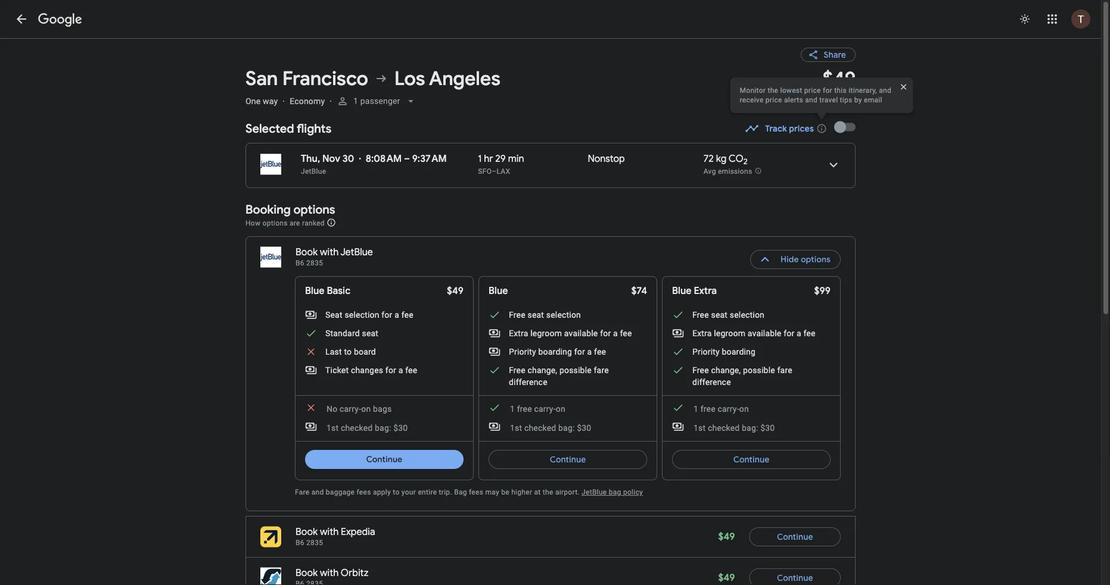 Task type: describe. For each thing, give the bounding box(es) containing it.
ticket
[[325, 366, 349, 376]]

2 horizontal spatial jetblue
[[582, 489, 607, 497]]

loading results progress bar
[[0, 38, 1102, 41]]

for inside monitor the lowest price for this itinerary, and receive price alerts and travel tips by email
[[823, 86, 833, 95]]

1st checked bag: $30 for blue basic
[[327, 423, 408, 433]]

booking
[[246, 202, 291, 217]]

departing flight on thursday, november 30. leaves san francisco international airport at 8:08 am on thursday, november 30 and arrives at los angeles international airport at 9:37 am on thursday, november 30. element
[[301, 153, 447, 165]]

hide
[[781, 255, 799, 265]]

72 kg co 2
[[704, 153, 748, 167]]

are
[[290, 219, 300, 227]]

tips
[[840, 96, 853, 104]]

selection for blue extra
[[730, 310, 765, 320]]

0 horizontal spatial seat
[[362, 329, 379, 339]]

legroom for blue
[[531, 329, 562, 339]]

Departure time: 8:08 AM. text field
[[366, 153, 402, 165]]

2 $30 from the left
[[577, 423, 592, 433]]

49 us dollars element
[[823, 66, 856, 91]]

way
[[263, 96, 278, 106]]

at
[[534, 489, 541, 497]]

receive
[[740, 96, 764, 104]]

be
[[501, 489, 510, 497]]

fare
[[295, 489, 310, 497]]

8:08 am
[[366, 153, 402, 165]]

thu,
[[301, 153, 320, 165]]

los angeles
[[395, 66, 501, 91]]

1 inside "popup button"
[[354, 96, 358, 106]]

1 on from the left
[[361, 404, 371, 414]]

san
[[246, 66, 278, 91]]

basic
[[327, 285, 351, 297]]

$49 inside '$49 lowest total price'
[[823, 66, 856, 91]]

nonstop
[[588, 153, 625, 165]]

2
[[744, 157, 748, 167]]

free change, possible fare difference for blue extra
[[693, 366, 793, 387]]

nov
[[323, 153, 340, 165]]

no carry-on bags
[[327, 404, 392, 414]]

a for priority boarding for a fee
[[587, 347, 592, 357]]

extra for blue
[[509, 329, 528, 339]]

blue for blue
[[489, 285, 508, 297]]

selection for blue
[[546, 310, 581, 320]]

free for blue extra
[[701, 404, 716, 414]]

fare for $74
[[594, 366, 609, 376]]

bags
[[373, 404, 392, 414]]

1st for blue extra
[[694, 423, 706, 433]]

email
[[864, 96, 883, 104]]

how options are ranked
[[246, 219, 327, 227]]

share button
[[801, 48, 856, 62]]

on for blue
[[556, 404, 566, 414]]

2 bag: from the left
[[559, 423, 575, 433]]

track prices
[[765, 123, 814, 134]]

29
[[496, 153, 506, 165]]

ticket changes for a fee
[[325, 366, 417, 376]]

boarding for blue
[[539, 347, 572, 357]]

price for monitor
[[805, 86, 821, 95]]

2 fees from the left
[[469, 489, 483, 497]]

bag: for basic
[[375, 423, 391, 433]]

bag
[[609, 489, 621, 497]]

fee for seat selection for a fee
[[402, 310, 414, 320]]

1st for blue basic
[[327, 423, 339, 433]]

0 vertical spatial jetblue
[[301, 167, 326, 176]]

with for orbitz
[[320, 568, 339, 580]]

2835 for book with jetblue
[[306, 259, 323, 268]]

2 horizontal spatial and
[[879, 86, 892, 95]]

the inside monitor the lowest price for this itinerary, and receive price alerts and travel tips by email
[[768, 86, 779, 95]]

learn more about booking options element
[[327, 216, 336, 229]]

trip.
[[439, 489, 452, 497]]

boarding for blue extra
[[722, 347, 756, 357]]

the inside main content
[[543, 489, 554, 497]]

flight number b6 2835 text field for book with orbitz
[[296, 581, 323, 586]]

this
[[835, 86, 847, 95]]

blue basic
[[305, 285, 351, 297]]

free down priority boarding
[[693, 366, 709, 376]]

lowest
[[781, 86, 803, 95]]

apply
[[373, 489, 391, 497]]

Arrival time: 9:37 AM. text field
[[412, 153, 447, 165]]

priority for blue extra
[[693, 347, 720, 357]]

with for jetblue
[[320, 246, 339, 259]]

how
[[246, 219, 261, 227]]

blue extra
[[672, 285, 717, 297]]

lax
[[497, 167, 510, 176]]

learn more about tracked prices image
[[817, 123, 827, 134]]

board
[[354, 347, 376, 357]]

prices
[[789, 123, 814, 134]]

thu, nov 30
[[301, 153, 354, 165]]

monitor
[[740, 86, 766, 95]]

close dialog image
[[890, 73, 918, 101]]

entire
[[418, 489, 437, 497]]

first checked bag costs 30 us dollars element for blue basic
[[305, 421, 408, 435]]

blue for blue basic
[[305, 285, 325, 297]]

emissions
[[718, 167, 752, 176]]

49 US dollars text field
[[719, 573, 735, 585]]

flight details. departing flight on thursday, november 30. leaves san francisco international airport at 8:08 am on thursday, november 30 and arrives at los angeles international airport at 9:37 am on thursday, november 30. image
[[820, 151, 848, 179]]

priority boarding for a fee
[[509, 347, 606, 357]]

0 vertical spatial –
[[404, 153, 410, 165]]

changes
[[351, 366, 383, 376]]

seat selection for a fee
[[325, 310, 414, 320]]

sfo
[[478, 167, 492, 176]]

options for hide
[[801, 255, 831, 265]]

travel
[[820, 96, 838, 104]]

jetblue inside book with jetblue b6 2835
[[340, 246, 373, 259]]

priority boarding
[[693, 347, 756, 357]]

expedia
[[341, 527, 375, 539]]

1 horizontal spatial and
[[805, 96, 818, 104]]

angeles
[[429, 66, 501, 91]]

change, for blue
[[528, 366, 557, 376]]

orbitz
[[341, 568, 369, 580]]

learn more about booking options image
[[327, 218, 336, 228]]

avg
[[704, 167, 716, 176]]

standard
[[325, 329, 360, 339]]

one
[[246, 96, 261, 106]]

your
[[402, 489, 416, 497]]

possible for $74
[[560, 366, 592, 376]]

jetblue bag policy link
[[582, 489, 643, 497]]

avg emissions
[[704, 167, 752, 176]]

min
[[508, 153, 524, 165]]

hide options
[[781, 255, 831, 265]]

fare and baggage fees apply to your entire trip.  bag fees may be higher at the airport. jetblue bag policy
[[295, 489, 643, 497]]

1 passenger
[[354, 96, 400, 106]]

1 carry- from the left
[[340, 404, 361, 414]]

bag
[[454, 489, 467, 497]]



Task type: vqa. For each thing, say whether or not it's contained in the screenshot.
3rd Book from the bottom of the main content containing San Francisco
yes



Task type: locate. For each thing, give the bounding box(es) containing it.
2 horizontal spatial blue
[[672, 285, 692, 297]]

1 with from the top
[[320, 246, 339, 259]]

seat for blue extra
[[711, 310, 728, 320]]

2 legroom from the left
[[714, 329, 746, 339]]

3 selection from the left
[[730, 310, 765, 320]]

main content
[[246, 38, 856, 586]]

to right last
[[344, 347, 352, 357]]

passenger
[[361, 96, 400, 106]]

extra legroom available for a fee up priority boarding
[[693, 329, 816, 339]]

carry- for blue
[[534, 404, 556, 414]]

b6 down are
[[296, 259, 304, 268]]

0 horizontal spatial change,
[[528, 366, 557, 376]]

1 horizontal spatial $30
[[577, 423, 592, 433]]

a for seat selection for a fee
[[395, 310, 399, 320]]

2 priority from the left
[[693, 347, 720, 357]]

None text field
[[788, 66, 856, 117]]

2 book from the top
[[296, 527, 318, 539]]

1 1st checked bag: $30 from the left
[[327, 423, 408, 433]]

1st checked bag: $30
[[327, 423, 408, 433], [510, 423, 592, 433], [694, 423, 775, 433]]

0 horizontal spatial the
[[543, 489, 554, 497]]

3 1st from the left
[[694, 423, 706, 433]]

1 difference from the left
[[509, 378, 548, 387]]

0 vertical spatial the
[[768, 86, 779, 95]]

seat for blue
[[528, 310, 544, 320]]

0 horizontal spatial options
[[263, 219, 288, 227]]

2 vertical spatial book
[[296, 568, 318, 580]]

alerts
[[784, 96, 803, 104]]

possible for $99
[[743, 366, 775, 376]]

with left orbitz
[[320, 568, 339, 580]]

on for blue extra
[[740, 404, 749, 414]]

San Francisco to Los Angeles text field
[[246, 66, 773, 91]]

 image
[[283, 96, 285, 106], [330, 96, 332, 106]]

policy
[[623, 489, 643, 497]]

book for book with jetblue
[[296, 246, 318, 259]]

2 1st from the left
[[510, 423, 522, 433]]

2 vertical spatial options
[[801, 255, 831, 265]]

los
[[395, 66, 425, 91]]

1 free change, possible fare difference from the left
[[509, 366, 609, 387]]

2 blue from the left
[[489, 285, 508, 297]]

extra
[[694, 285, 717, 297], [509, 329, 528, 339], [693, 329, 712, 339]]

1 1 free carry-on from the left
[[510, 404, 566, 414]]

8:08 am – 9:37 am
[[366, 153, 447, 165]]

0 horizontal spatial bag:
[[375, 423, 391, 433]]

0 vertical spatial book
[[296, 246, 318, 259]]

2835 for book with expedia
[[306, 539, 323, 548]]

3 1st checked bag: $30 from the left
[[694, 423, 775, 433]]

hr
[[484, 153, 493, 165]]

possible down priority boarding
[[743, 366, 775, 376]]

0 horizontal spatial difference
[[509, 378, 548, 387]]

and
[[879, 86, 892, 95], [805, 96, 818, 104], [312, 489, 324, 497]]

economy
[[290, 96, 325, 106]]

fee
[[402, 310, 414, 320], [620, 329, 632, 339], [804, 329, 816, 339], [594, 347, 606, 357], [405, 366, 417, 376]]

to left your
[[393, 489, 400, 497]]

selection up the standard seat
[[345, 310, 379, 320]]

extra legroom available for a fee for blue
[[509, 329, 632, 339]]

legroom for blue extra
[[714, 329, 746, 339]]

free change, possible fare difference down priority boarding for a fee on the bottom
[[509, 366, 609, 387]]

change,
[[528, 366, 557, 376], [711, 366, 741, 376]]

fare
[[594, 366, 609, 376], [778, 366, 793, 376]]

2 horizontal spatial $30
[[761, 423, 775, 433]]

2 carry- from the left
[[534, 404, 556, 414]]

1 free seat selection from the left
[[509, 310, 581, 320]]

2 vertical spatial and
[[312, 489, 324, 497]]

2 horizontal spatial 1st
[[694, 423, 706, 433]]

1 horizontal spatial  image
[[330, 96, 332, 106]]

seat up priority boarding for a fee on the bottom
[[528, 310, 544, 320]]

0 horizontal spatial on
[[361, 404, 371, 414]]

available up priority boarding for a fee on the bottom
[[564, 329, 598, 339]]

jetblue left bag
[[582, 489, 607, 497]]

2 1 free carry-on from the left
[[694, 404, 749, 414]]

2 vertical spatial jetblue
[[582, 489, 607, 497]]

0 horizontal spatial price
[[766, 96, 782, 104]]

2 flight number b6 2835 text field from the top
[[296, 581, 323, 586]]

selected
[[246, 121, 294, 136]]

first checked bag costs 30 us dollars element for blue
[[489, 421, 592, 435]]

2 horizontal spatial 1st checked bag: $30
[[694, 423, 775, 433]]

options for booking
[[294, 202, 335, 217]]

1 fare from the left
[[594, 366, 609, 376]]

flight number b6 2835 text field down book with orbitz
[[296, 581, 323, 586]]

2835 up book with orbitz
[[306, 539, 323, 548]]

1 horizontal spatial options
[[294, 202, 335, 217]]

kg
[[716, 153, 727, 165]]

1 horizontal spatial seat
[[528, 310, 544, 320]]

1 fees from the left
[[357, 489, 371, 497]]

2 horizontal spatial price
[[837, 96, 856, 106]]

2 horizontal spatial carry-
[[718, 404, 740, 414]]

1 horizontal spatial –
[[492, 167, 497, 176]]

free seat selection
[[509, 310, 581, 320], [693, 310, 765, 320]]

book with expedia b6 2835
[[296, 527, 375, 548]]

1 horizontal spatial fees
[[469, 489, 483, 497]]

free change, possible fare difference for blue
[[509, 366, 609, 387]]

itinerary,
[[849, 86, 877, 95]]

book inside book with expedia b6 2835
[[296, 527, 318, 539]]

$74
[[632, 285, 647, 297]]

the left lowest on the top of page
[[768, 86, 779, 95]]

$49 lowest total price
[[788, 66, 856, 106]]

priority
[[509, 347, 536, 357], [693, 347, 720, 357]]

2 on from the left
[[556, 404, 566, 414]]

0 horizontal spatial blue
[[305, 285, 325, 297]]

track
[[765, 123, 787, 134]]

difference for blue
[[509, 378, 548, 387]]

boarding
[[539, 347, 572, 357], [722, 347, 756, 357]]

1 vertical spatial with
[[320, 527, 339, 539]]

fare for $99
[[778, 366, 793, 376]]

3 with from the top
[[320, 568, 339, 580]]

2 horizontal spatial first checked bag costs 30 us dollars element
[[672, 421, 775, 435]]

1 horizontal spatial fare
[[778, 366, 793, 376]]

1 free carry-on
[[510, 404, 566, 414], [694, 404, 749, 414]]

b6 up book with orbitz
[[296, 539, 304, 548]]

options inside dropdown button
[[801, 255, 831, 265]]

2 horizontal spatial checked
[[708, 423, 740, 433]]

b6 for book with expedia
[[296, 539, 304, 548]]

change appearance image
[[1011, 5, 1040, 33]]

Flight number B6 2835 text field
[[296, 259, 323, 268], [296, 581, 323, 586]]

0 vertical spatial 2835
[[306, 259, 323, 268]]

ranked
[[302, 219, 325, 227]]

flight number b6 2835 text field containing b6 2835
[[296, 259, 323, 268]]

book for book with expedia
[[296, 527, 318, 539]]

2 horizontal spatial options
[[801, 255, 831, 265]]

1 horizontal spatial jetblue
[[340, 246, 373, 259]]

– left the 9:37 am
[[404, 153, 410, 165]]

0 vertical spatial b6
[[296, 259, 304, 268]]

2 free change, possible fare difference from the left
[[693, 366, 793, 387]]

none text field containing $49
[[788, 66, 856, 117]]

monitor the lowest price for this itinerary, and receive price alerts and travel tips by email
[[740, 86, 892, 104]]

1  image from the left
[[283, 96, 285, 106]]

share
[[824, 49, 846, 60]]

free seat selection up priority boarding for a fee on the bottom
[[509, 310, 581, 320]]

1 horizontal spatial free change, possible fare difference
[[693, 366, 793, 387]]

2 available from the left
[[748, 329, 782, 339]]

$30 for extra
[[761, 423, 775, 433]]

–
[[404, 153, 410, 165], [492, 167, 497, 176]]

lowest
[[788, 96, 815, 106]]

1st checked bag: $30 for blue
[[510, 423, 592, 433]]

1 checked from the left
[[341, 423, 373, 433]]

1 horizontal spatial price
[[805, 86, 821, 95]]

extra legroom available for a fee up priority boarding for a fee on the bottom
[[509, 329, 632, 339]]

2 extra legroom available for a fee from the left
[[693, 329, 816, 339]]

with for expedia
[[320, 527, 339, 539]]

options right the hide
[[801, 255, 831, 265]]

0 horizontal spatial checked
[[341, 423, 373, 433]]

free down priority boarding for a fee on the bottom
[[509, 366, 526, 376]]

– down hr
[[492, 167, 497, 176]]

with up b6 2835 text box
[[320, 527, 339, 539]]

go back image
[[14, 12, 29, 26]]

price left the alerts
[[766, 96, 782, 104]]

free
[[517, 404, 532, 414], [701, 404, 716, 414]]

1 passenger button
[[332, 87, 422, 116]]

2 first checked bag costs 30 us dollars element from the left
[[489, 421, 592, 435]]

1 book from the top
[[296, 246, 318, 259]]

a for ticket changes for a fee
[[399, 366, 403, 376]]

– inside 1 hr 29 min sfo – lax
[[492, 167, 497, 176]]

1 free carry-on for blue
[[510, 404, 566, 414]]

flight number b6 2835 text field for book with jetblue
[[296, 259, 323, 268]]

b6
[[296, 259, 304, 268], [296, 539, 304, 548]]

available for $99
[[748, 329, 782, 339]]

baggage
[[326, 489, 355, 497]]

selection up priority boarding
[[730, 310, 765, 320]]

book inside book with jetblue b6 2835
[[296, 246, 318, 259]]

no
[[327, 404, 338, 414]]

priority for blue
[[509, 347, 536, 357]]

total
[[818, 96, 835, 106]]

1 vertical spatial to
[[393, 489, 400, 497]]

1 horizontal spatial bag:
[[559, 423, 575, 433]]

1 horizontal spatial possible
[[743, 366, 775, 376]]

price
[[805, 86, 821, 95], [766, 96, 782, 104], [837, 96, 856, 106]]

1 vertical spatial and
[[805, 96, 818, 104]]

1 horizontal spatial 1st checked bag: $30
[[510, 423, 592, 433]]

1 vertical spatial jetblue
[[340, 246, 373, 259]]

book with orbitz
[[296, 568, 369, 580]]

1 horizontal spatial carry-
[[534, 404, 556, 414]]

co
[[729, 153, 744, 165]]

difference down priority boarding
[[693, 378, 731, 387]]

0 vertical spatial to
[[344, 347, 352, 357]]

selected flights
[[246, 121, 332, 136]]

1 extra legroom available for a fee from the left
[[509, 329, 632, 339]]

available for $74
[[564, 329, 598, 339]]

1 inside 1 hr 29 min sfo – lax
[[478, 153, 482, 165]]

carry- for blue extra
[[718, 404, 740, 414]]

2 boarding from the left
[[722, 347, 756, 357]]

1 horizontal spatial difference
[[693, 378, 731, 387]]

jetblue up basic
[[340, 246, 373, 259]]

options for how
[[263, 219, 288, 227]]

legroom
[[531, 329, 562, 339], [714, 329, 746, 339]]

1st for blue
[[510, 423, 522, 433]]

flight number b6 2835 text field up blue basic
[[296, 259, 323, 268]]

booking options
[[246, 202, 335, 217]]

san francisco
[[246, 66, 368, 91]]

0 horizontal spatial 1st checked bag: $30
[[327, 423, 408, 433]]

1 free from the left
[[517, 404, 532, 414]]

checked
[[341, 423, 373, 433], [524, 423, 556, 433], [708, 423, 740, 433]]

1 vertical spatial –
[[492, 167, 497, 176]]

checked for blue extra
[[708, 423, 740, 433]]

0 horizontal spatial carry-
[[340, 404, 361, 414]]

$49
[[823, 66, 856, 91], [447, 285, 464, 297], [719, 531, 735, 544], [719, 573, 735, 585]]

extra legroom available for a fee
[[509, 329, 632, 339], [693, 329, 816, 339]]

2 1st checked bag: $30 from the left
[[510, 423, 592, 433]]

1 boarding from the left
[[539, 347, 572, 357]]

last to board
[[325, 347, 376, 357]]

0 horizontal spatial $30
[[394, 423, 408, 433]]

1 horizontal spatial 1st
[[510, 423, 522, 433]]

2 2835 from the top
[[306, 539, 323, 548]]

free seat selection for blue
[[509, 310, 581, 320]]

main content containing san francisco
[[246, 38, 856, 586]]

with
[[320, 246, 339, 259], [320, 527, 339, 539], [320, 568, 339, 580]]

 image right way
[[283, 96, 285, 106]]

49 US dollars text field
[[719, 531, 735, 544]]

0 horizontal spatial extra legroom available for a fee
[[509, 329, 632, 339]]

0 horizontal spatial 1 free carry-on
[[510, 404, 566, 414]]

available up priority boarding
[[748, 329, 782, 339]]

carry- down priority boarding for a fee on the bottom
[[534, 404, 556, 414]]

book
[[296, 246, 318, 259], [296, 527, 318, 539], [296, 568, 318, 580]]

may
[[485, 489, 499, 497]]

change, down priority boarding for a fee on the bottom
[[528, 366, 557, 376]]

extra legroom available for a fee for blue extra
[[693, 329, 816, 339]]

possible down priority boarding for a fee on the bottom
[[560, 366, 592, 376]]

1 priority from the left
[[509, 347, 536, 357]]

2835 inside book with expedia b6 2835
[[306, 539, 323, 548]]

jetblue down thu,
[[301, 167, 326, 176]]

and up email
[[879, 86, 892, 95]]

change, down priority boarding
[[711, 366, 741, 376]]

1 horizontal spatial selection
[[546, 310, 581, 320]]

checked for blue
[[524, 423, 556, 433]]

 image down francisco at the top left
[[330, 96, 332, 106]]

2 checked from the left
[[524, 423, 556, 433]]

0 horizontal spatial available
[[564, 329, 598, 339]]

2 horizontal spatial selection
[[730, 310, 765, 320]]

flights
[[297, 121, 332, 136]]

francisco
[[282, 66, 368, 91]]

1 vertical spatial options
[[263, 219, 288, 227]]

3 $30 from the left
[[761, 423, 775, 433]]

1 free carry-on for blue extra
[[694, 404, 749, 414]]

free down blue extra
[[693, 310, 709, 320]]

2 horizontal spatial seat
[[711, 310, 728, 320]]

2 with from the top
[[320, 527, 339, 539]]

1 selection from the left
[[345, 310, 379, 320]]

free
[[509, 310, 526, 320], [693, 310, 709, 320], [509, 366, 526, 376], [693, 366, 709, 376]]

1 flight number b6 2835 text field from the top
[[296, 259, 323, 268]]

2  image from the left
[[330, 96, 332, 106]]

1 horizontal spatial change,
[[711, 366, 741, 376]]

1 bag: from the left
[[375, 423, 391, 433]]

free for blue
[[517, 404, 532, 414]]

fee for ticket changes for a fee
[[405, 366, 417, 376]]

seat down blue extra
[[711, 310, 728, 320]]

2 free from the left
[[701, 404, 716, 414]]

1 horizontal spatial extra legroom available for a fee
[[693, 329, 816, 339]]

selection up priority boarding for a fee on the bottom
[[546, 310, 581, 320]]

book down ranked
[[296, 246, 318, 259]]

0 horizontal spatial  image
[[283, 96, 285, 106]]

higher
[[512, 489, 532, 497]]

1 1st from the left
[[327, 423, 339, 433]]

2 selection from the left
[[546, 310, 581, 320]]

carry-
[[340, 404, 361, 414], [534, 404, 556, 414], [718, 404, 740, 414]]

and left the travel
[[805, 96, 818, 104]]

3 blue from the left
[[672, 285, 692, 297]]

72
[[704, 153, 714, 165]]

0 horizontal spatial free
[[517, 404, 532, 414]]

0 vertical spatial options
[[294, 202, 335, 217]]

Flight number B6 2835 text field
[[296, 539, 323, 548]]

1 blue from the left
[[305, 285, 325, 297]]

fees left apply
[[357, 489, 371, 497]]

1 possible from the left
[[560, 366, 592, 376]]

book with jetblue b6 2835
[[296, 246, 373, 268]]

1 2835 from the top
[[306, 259, 323, 268]]

$99
[[815, 285, 831, 297]]

options down booking
[[263, 219, 288, 227]]

seat down seat selection for a fee
[[362, 329, 379, 339]]

0 horizontal spatial 1st
[[327, 423, 339, 433]]

change, for blue extra
[[711, 366, 741, 376]]

1 horizontal spatial blue
[[489, 285, 508, 297]]

0 horizontal spatial and
[[312, 489, 324, 497]]

seat
[[528, 310, 544, 320], [711, 310, 728, 320], [362, 329, 379, 339]]

1 horizontal spatial on
[[556, 404, 566, 414]]

0 horizontal spatial free seat selection
[[509, 310, 581, 320]]

2 fare from the left
[[778, 366, 793, 376]]

price up lowest in the right top of the page
[[805, 86, 821, 95]]

1 horizontal spatial the
[[768, 86, 779, 95]]

1 first checked bag costs 30 us dollars element from the left
[[305, 421, 408, 435]]

free change, possible fare difference down priority boarding
[[693, 366, 793, 387]]

and right fare
[[312, 489, 324, 497]]

with down learn more about booking options icon
[[320, 246, 339, 259]]

total duration 1 hr 29 min. element
[[478, 153, 588, 167]]

0 horizontal spatial jetblue
[[301, 167, 326, 176]]

one way
[[246, 96, 278, 106]]

b6 inside book with expedia b6 2835
[[296, 539, 304, 548]]

1 hr 29 min sfo – lax
[[478, 153, 524, 176]]

0 horizontal spatial possible
[[560, 366, 592, 376]]

fees right bag
[[469, 489, 483, 497]]

difference down priority boarding for a fee on the bottom
[[509, 378, 548, 387]]

1 horizontal spatial free
[[701, 404, 716, 414]]

2 horizontal spatial bag:
[[742, 423, 759, 433]]

checked for blue basic
[[341, 423, 373, 433]]

legroom up priority boarding
[[714, 329, 746, 339]]

1st checked bag: $30 for blue extra
[[694, 423, 775, 433]]

carry- down priority boarding
[[718, 404, 740, 414]]

with inside book with jetblue b6 2835
[[320, 246, 339, 259]]

legroom up priority boarding for a fee on the bottom
[[531, 329, 562, 339]]

1 horizontal spatial available
[[748, 329, 782, 339]]

and inside main content
[[312, 489, 324, 497]]

free up priority boarding for a fee on the bottom
[[509, 310, 526, 320]]

$30 for basic
[[394, 423, 408, 433]]

1st
[[327, 423, 339, 433], [510, 423, 522, 433], [694, 423, 706, 433]]

nonstop flight. element
[[588, 153, 625, 167]]

hide options button
[[750, 246, 841, 274]]

1 horizontal spatial to
[[393, 489, 400, 497]]

3 carry- from the left
[[718, 404, 740, 414]]

2 horizontal spatial on
[[740, 404, 749, 414]]

2 difference from the left
[[693, 378, 731, 387]]

1 $30 from the left
[[394, 423, 408, 433]]

0 horizontal spatial selection
[[345, 310, 379, 320]]

1 vertical spatial b6
[[296, 539, 304, 548]]

book up b6 2835 text box
[[296, 527, 318, 539]]

2835 inside book with jetblue b6 2835
[[306, 259, 323, 268]]

1 horizontal spatial checked
[[524, 423, 556, 433]]

2835
[[306, 259, 323, 268], [306, 539, 323, 548]]

0 vertical spatial with
[[320, 246, 339, 259]]

standard seat
[[325, 329, 379, 339]]

price inside '$49 lowest total price'
[[837, 96, 856, 106]]

1 horizontal spatial legroom
[[714, 329, 746, 339]]

for
[[823, 86, 833, 95], [382, 310, 392, 320], [600, 329, 611, 339], [784, 329, 795, 339], [574, 347, 585, 357], [386, 366, 396, 376]]

carry- right "no"
[[340, 404, 361, 414]]

2 change, from the left
[[711, 366, 741, 376]]

seat
[[325, 310, 343, 320]]

1 b6 from the top
[[296, 259, 304, 268]]

price for $49
[[837, 96, 856, 106]]

0 horizontal spatial fees
[[357, 489, 371, 497]]

0 horizontal spatial first checked bag costs 30 us dollars element
[[305, 421, 408, 435]]

book down b6 2835 text box
[[296, 568, 318, 580]]

3 first checked bag costs 30 us dollars element from the left
[[672, 421, 775, 435]]

1 available from the left
[[564, 329, 598, 339]]

options
[[294, 202, 335, 217], [263, 219, 288, 227], [801, 255, 831, 265]]

3 bag: from the left
[[742, 423, 759, 433]]

options up ranked
[[294, 202, 335, 217]]

2 b6 from the top
[[296, 539, 304, 548]]

0 horizontal spatial free change, possible fare difference
[[509, 366, 609, 387]]

first checked bag costs 30 us dollars element for blue extra
[[672, 421, 775, 435]]

first checked bag costs 30 us dollars element
[[305, 421, 408, 435], [489, 421, 592, 435], [672, 421, 775, 435]]

none text field inside main content
[[788, 66, 856, 117]]

1 horizontal spatial free seat selection
[[693, 310, 765, 320]]

price down the this
[[837, 96, 856, 106]]

2 vertical spatial with
[[320, 568, 339, 580]]

with inside book with expedia b6 2835
[[320, 527, 339, 539]]

9:37 am
[[412, 153, 447, 165]]

1 change, from the left
[[528, 366, 557, 376]]

2 free seat selection from the left
[[693, 310, 765, 320]]

1 vertical spatial book
[[296, 527, 318, 539]]

3 checked from the left
[[708, 423, 740, 433]]

free seat selection up priority boarding
[[693, 310, 765, 320]]

bag: for extra
[[742, 423, 759, 433]]

b6 inside book with jetblue b6 2835
[[296, 259, 304, 268]]

3 on from the left
[[740, 404, 749, 414]]

fee for priority boarding for a fee
[[594, 347, 606, 357]]

0 horizontal spatial –
[[404, 153, 410, 165]]

airport.
[[555, 489, 580, 497]]

b6 for book with jetblue
[[296, 259, 304, 268]]

blue for blue extra
[[672, 285, 692, 297]]

0 vertical spatial and
[[879, 86, 892, 95]]

the right at
[[543, 489, 554, 497]]

3 book from the top
[[296, 568, 318, 580]]

1 vertical spatial the
[[543, 489, 554, 497]]

2835 up blue basic
[[306, 259, 323, 268]]

1 vertical spatial flight number b6 2835 text field
[[296, 581, 323, 586]]

0 horizontal spatial to
[[344, 347, 352, 357]]

1 legroom from the left
[[531, 329, 562, 339]]

fees
[[357, 489, 371, 497], [469, 489, 483, 497]]

extra for blue extra
[[693, 329, 712, 339]]

1 horizontal spatial boarding
[[722, 347, 756, 357]]

2 possible from the left
[[743, 366, 775, 376]]

1 vertical spatial 2835
[[306, 539, 323, 548]]

difference for blue extra
[[693, 378, 731, 387]]

1 horizontal spatial first checked bag costs 30 us dollars element
[[489, 421, 592, 435]]

free seat selection for blue extra
[[693, 310, 765, 320]]



